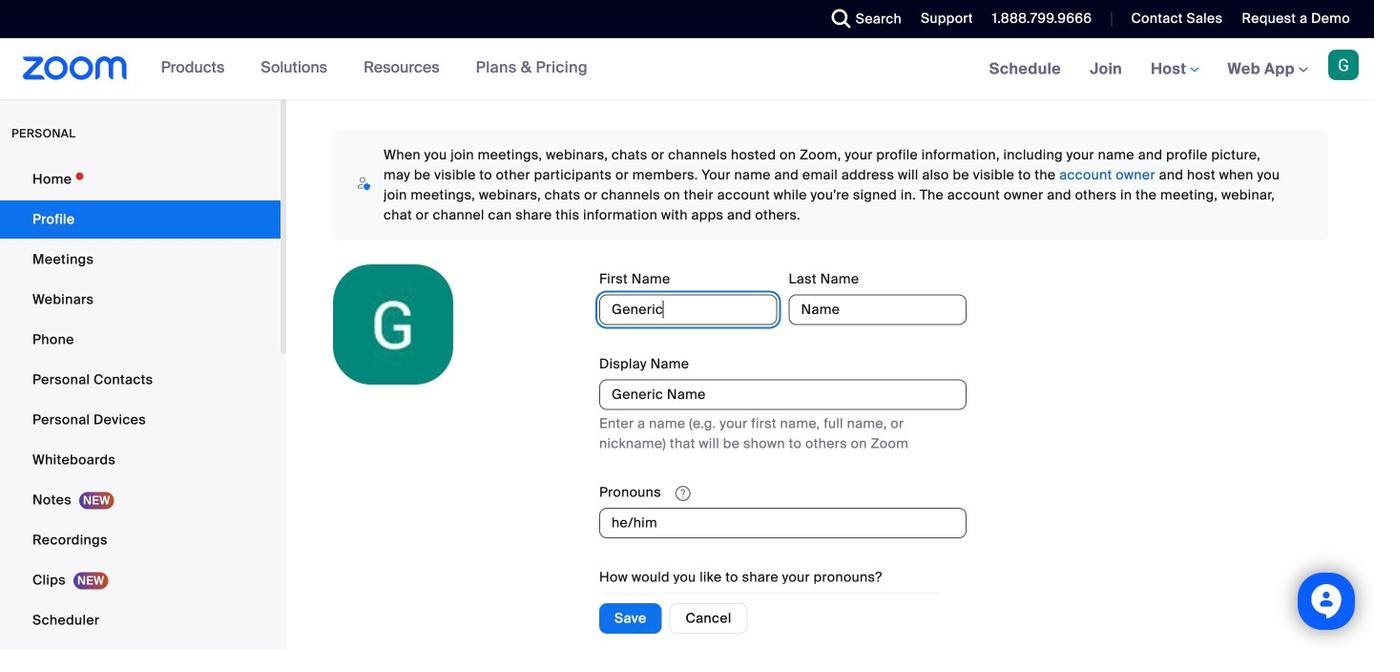 Task type: locate. For each thing, give the bounding box(es) containing it.
Last Name text field
[[789, 295, 967, 325]]

zoom logo image
[[23, 56, 128, 80]]

banner
[[0, 38, 1375, 101]]

First Name text field
[[600, 295, 778, 325]]

None text field
[[600, 379, 967, 410]]

learn more about pronouns image
[[670, 485, 697, 502]]

profile picture image
[[1329, 50, 1360, 80]]

meetings navigation
[[975, 38, 1375, 101]]

edit user photo image
[[378, 316, 409, 333]]



Task type: describe. For each thing, give the bounding box(es) containing it.
user photo image
[[333, 264, 454, 385]]

Pronouns text field
[[600, 508, 967, 539]]

product information navigation
[[147, 38, 602, 99]]

personal menu menu
[[0, 160, 281, 649]]



Task type: vqa. For each thing, say whether or not it's contained in the screenshot.
COPY OF FUN FACT element's cell
no



